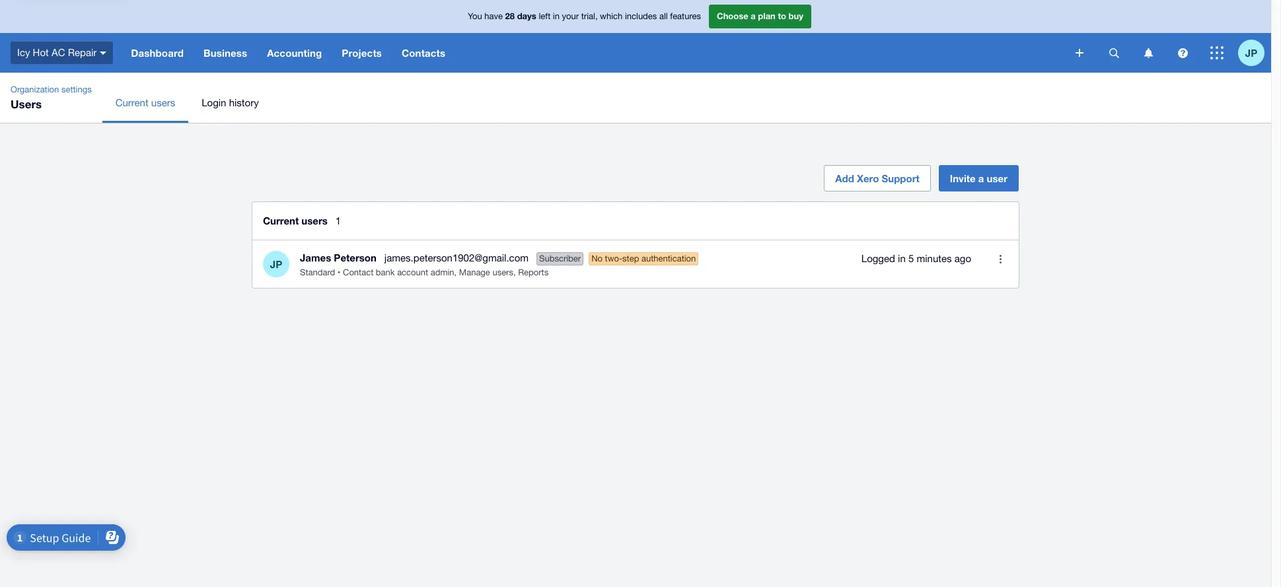 Task type: describe. For each thing, give the bounding box(es) containing it.
menu containing current users
[[102, 83, 1272, 123]]

plan
[[759, 11, 776, 21]]

minutes
[[917, 253, 952, 265]]

5
[[909, 253, 915, 265]]

1
[[336, 216, 341, 227]]

current users inside "link"
[[115, 97, 175, 108]]

bank
[[376, 267, 395, 277]]

manage
[[459, 267, 490, 277]]

no
[[592, 254, 603, 263]]

logged
[[862, 253, 896, 265]]

standard
[[300, 267, 335, 277]]

1 horizontal spatial current users
[[263, 215, 328, 227]]

1 , from the left
[[455, 267, 457, 277]]

in inside you have 28 days left in your trial, which includes all features
[[553, 11, 560, 21]]

settings
[[61, 85, 92, 95]]

banner containing jp
[[0, 0, 1272, 73]]

accounting
[[267, 47, 322, 59]]

logged in 5 minutes ago
[[862, 253, 972, 265]]

jp button
[[1239, 33, 1272, 73]]

invite a user
[[951, 173, 1008, 184]]

1 vertical spatial users
[[302, 215, 328, 227]]

history
[[229, 97, 259, 108]]

james.peterson1902@gmail.com
[[385, 252, 529, 263]]

support
[[882, 173, 920, 184]]

business
[[204, 47, 247, 59]]

james peterson
[[300, 252, 377, 263]]

organization settings users
[[11, 85, 92, 111]]

admin
[[431, 267, 455, 277]]

hot
[[33, 47, 49, 58]]

projects button
[[332, 33, 392, 73]]

choose a plan to buy
[[717, 11, 804, 21]]

organization
[[11, 85, 59, 95]]

step
[[623, 254, 640, 263]]

icy
[[17, 47, 30, 58]]

no two-step authentication
[[592, 254, 696, 263]]

login history
[[202, 97, 259, 108]]

2 , from the left
[[514, 267, 516, 277]]

a for invite
[[979, 173, 985, 184]]

login history link
[[189, 83, 272, 123]]

two-
[[605, 254, 623, 263]]

reports
[[518, 267, 549, 277]]

users
[[11, 97, 42, 111]]

a for choose
[[751, 11, 756, 21]]

organization settings link
[[5, 83, 97, 97]]

invite
[[951, 173, 976, 184]]

1 vertical spatial jp
[[270, 258, 282, 270]]

contacts button
[[392, 33, 456, 73]]

invite a user button
[[939, 165, 1019, 192]]

repair
[[68, 47, 97, 58]]

•
[[338, 267, 341, 277]]



Task type: locate. For each thing, give the bounding box(es) containing it.
users
[[151, 97, 175, 108], [302, 215, 328, 227], [493, 267, 514, 277]]

1 horizontal spatial current
[[263, 215, 299, 227]]

ac
[[52, 47, 65, 58]]

in right left
[[553, 11, 560, 21]]

contacts
[[402, 47, 446, 59]]

current users
[[115, 97, 175, 108], [263, 215, 328, 227]]

current down dashboard link
[[115, 97, 149, 108]]

1 vertical spatial current
[[263, 215, 299, 227]]

add xero support button
[[825, 165, 931, 192]]

navigation inside banner
[[121, 33, 1067, 73]]

which
[[600, 11, 623, 21]]

business button
[[194, 33, 257, 73]]

a inside banner
[[751, 11, 756, 21]]

banner
[[0, 0, 1272, 73]]

, left reports
[[514, 267, 516, 277]]

projects
[[342, 47, 382, 59]]

subscriber
[[540, 254, 581, 263]]

0 horizontal spatial current users
[[115, 97, 175, 108]]

a left user
[[979, 173, 985, 184]]

xero
[[858, 173, 880, 184]]

users inside current users "link"
[[151, 97, 175, 108]]

0 horizontal spatial current
[[115, 97, 149, 108]]

0 horizontal spatial jp
[[270, 258, 282, 270]]

28
[[506, 11, 515, 21]]

1 horizontal spatial ,
[[514, 267, 516, 277]]

users left 1
[[302, 215, 328, 227]]

svg image
[[1110, 48, 1120, 58], [1145, 48, 1153, 58], [1178, 48, 1188, 58], [1076, 49, 1084, 57], [100, 51, 107, 55]]

in left the 5
[[899, 253, 906, 265]]

contact
[[343, 267, 374, 277]]

you
[[468, 11, 482, 21]]

,
[[455, 267, 457, 277], [514, 267, 516, 277]]

navigation containing dashboard
[[121, 33, 1067, 73]]

a
[[751, 11, 756, 21], [979, 173, 985, 184]]

, down james.peterson1902@gmail.com
[[455, 267, 457, 277]]

0 horizontal spatial a
[[751, 11, 756, 21]]

0 vertical spatial users
[[151, 97, 175, 108]]

svg image
[[1211, 46, 1224, 60]]

authentication
[[642, 254, 696, 263]]

jp right svg icon
[[1246, 47, 1258, 59]]

jp left james
[[270, 258, 282, 270]]

login
[[202, 97, 226, 108]]

jp inside popup button
[[1246, 47, 1258, 59]]

includes
[[625, 11, 657, 21]]

to
[[778, 11, 787, 21]]

svg image inside icy hot ac repair "popup button"
[[100, 51, 107, 55]]

features
[[671, 11, 701, 21]]

0 horizontal spatial users
[[151, 97, 175, 108]]

1 vertical spatial a
[[979, 173, 985, 184]]

user
[[987, 173, 1008, 184]]

0 vertical spatial current users
[[115, 97, 175, 108]]

you have 28 days left in your trial, which includes all features
[[468, 11, 701, 21]]

a left plan
[[751, 11, 756, 21]]

trial,
[[582, 11, 598, 21]]

icy hot ac repair button
[[0, 33, 121, 73]]

add xero support
[[836, 173, 920, 184]]

have
[[485, 11, 503, 21]]

0 vertical spatial a
[[751, 11, 756, 21]]

buy
[[789, 11, 804, 21]]

in
[[553, 11, 560, 21], [899, 253, 906, 265]]

more options image
[[988, 246, 1014, 272]]

icy hot ac repair
[[17, 47, 97, 58]]

1 vertical spatial in
[[899, 253, 906, 265]]

peterson
[[334, 252, 377, 263]]

choose
[[717, 11, 749, 21]]

current users down dashboard link
[[115, 97, 175, 108]]

2 vertical spatial users
[[493, 267, 514, 277]]

current left 1
[[263, 215, 299, 227]]

add
[[836, 173, 855, 184]]

your
[[562, 11, 579, 21]]

1 horizontal spatial jp
[[1246, 47, 1258, 59]]

account
[[397, 267, 428, 277]]

standard • contact bank account admin , manage users , reports
[[300, 267, 549, 277]]

all
[[660, 11, 668, 21]]

left
[[539, 11, 551, 21]]

dashboard link
[[121, 33, 194, 73]]

users right the manage
[[493, 267, 514, 277]]

0 vertical spatial current
[[115, 97, 149, 108]]

current users link
[[102, 83, 189, 123]]

current inside "link"
[[115, 97, 149, 108]]

accounting button
[[257, 33, 332, 73]]

navigation
[[121, 33, 1067, 73]]

1 horizontal spatial users
[[302, 215, 328, 227]]

0 horizontal spatial ,
[[455, 267, 457, 277]]

jp
[[1246, 47, 1258, 59], [270, 258, 282, 270]]

2 horizontal spatial users
[[493, 267, 514, 277]]

0 vertical spatial in
[[553, 11, 560, 21]]

0 vertical spatial jp
[[1246, 47, 1258, 59]]

james
[[300, 252, 331, 263]]

1 horizontal spatial in
[[899, 253, 906, 265]]

ago
[[955, 253, 972, 265]]

days
[[517, 11, 537, 21]]

dashboard
[[131, 47, 184, 59]]

a inside the invite a user "button"
[[979, 173, 985, 184]]

current users up james
[[263, 215, 328, 227]]

current
[[115, 97, 149, 108], [263, 215, 299, 227]]

1 vertical spatial current users
[[263, 215, 328, 227]]

menu
[[102, 83, 1272, 123]]

users down dashboard link
[[151, 97, 175, 108]]

1 horizontal spatial a
[[979, 173, 985, 184]]

0 horizontal spatial in
[[553, 11, 560, 21]]



Task type: vqa. For each thing, say whether or not it's contained in the screenshot.
Select
no



